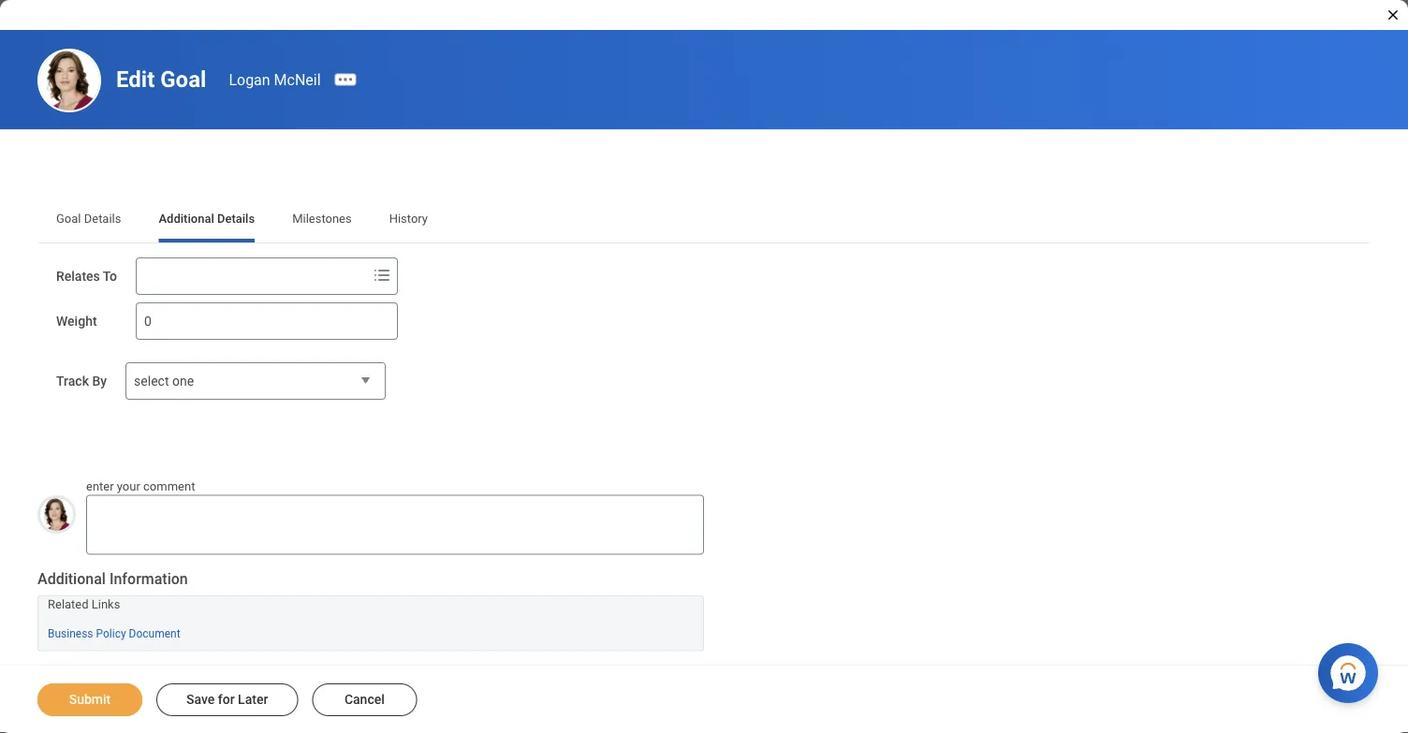 Task type: locate. For each thing, give the bounding box(es) containing it.
1 vertical spatial goal
[[56, 211, 81, 225]]

comment
[[143, 480, 195, 494]]

0 horizontal spatial goal
[[56, 211, 81, 225]]

0 vertical spatial employee's photo (logan mcneil) image
[[37, 49, 101, 112]]

relates to
[[56, 269, 117, 284]]

1 horizontal spatial additional
[[159, 211, 214, 225]]

edit goal dialog
[[0, 0, 1409, 733]]

1 horizontal spatial details
[[217, 211, 255, 225]]

close edit goal image
[[1386, 7, 1401, 22]]

employee's photo (logan mcneil) image
[[37, 49, 101, 112], [37, 496, 76, 534]]

0 horizontal spatial details
[[84, 211, 121, 225]]

2 details from the left
[[217, 211, 255, 225]]

later
[[238, 692, 268, 708]]

by
[[92, 374, 107, 389]]

goal
[[160, 65, 206, 92], [56, 211, 81, 225]]

additional
[[159, 211, 214, 225], [37, 570, 106, 588]]

employee's photo (logan mcneil) image for enter your comment
[[37, 496, 76, 534]]

related
[[48, 597, 89, 611]]

additional inside region
[[37, 570, 106, 588]]

logan mcneil
[[229, 71, 321, 89]]

save for later
[[186, 692, 268, 708]]

1 horizontal spatial goal
[[160, 65, 206, 92]]

0 horizontal spatial additional
[[37, 570, 106, 588]]

1 vertical spatial employee's photo (logan mcneil) image
[[37, 496, 76, 534]]

edit
[[116, 65, 155, 92]]

tab list containing goal details
[[37, 198, 1371, 243]]

logan
[[229, 71, 270, 89]]

enter your comment
[[86, 480, 195, 494]]

0 vertical spatial additional
[[159, 211, 214, 225]]

details for additional details
[[217, 211, 255, 225]]

information
[[110, 570, 188, 588]]

additional for additional information
[[37, 570, 106, 588]]

select one
[[134, 374, 194, 389]]

tab list
[[37, 198, 1371, 243]]

select
[[134, 374, 169, 389]]

1 vertical spatial additional
[[37, 570, 106, 588]]

employee's photo (logan mcneil) image up additional information
[[37, 496, 76, 534]]

goal up relates
[[56, 211, 81, 225]]

1 details from the left
[[84, 211, 121, 225]]

workday assistant region
[[1319, 636, 1386, 703]]

2 employee's photo (logan mcneil) image from the top
[[37, 496, 76, 534]]

track
[[56, 374, 89, 389]]

goal right edit
[[160, 65, 206, 92]]

Relates To field
[[137, 259, 367, 293]]

additional up relates to field
[[159, 211, 214, 225]]

details up relates to field
[[217, 211, 255, 225]]

Weight text field
[[136, 303, 398, 340]]

related links
[[48, 597, 120, 611]]

save
[[186, 692, 215, 708]]

edit goal main content
[[0, 30, 1409, 733]]

details up to
[[84, 211, 121, 225]]

employee's photo (logan mcneil) image left edit
[[37, 49, 101, 112]]

cancel
[[345, 692, 385, 708]]

0 vertical spatial goal
[[160, 65, 206, 92]]

1 employee's photo (logan mcneil) image from the top
[[37, 49, 101, 112]]

additional up 'related'
[[37, 570, 106, 588]]

weight
[[56, 314, 97, 329]]

your
[[117, 480, 140, 494]]

save for later button
[[156, 684, 298, 716]]

details
[[84, 211, 121, 225], [217, 211, 255, 225]]



Task type: describe. For each thing, give the bounding box(es) containing it.
to
[[103, 269, 117, 284]]

goal inside tab list
[[56, 211, 81, 225]]

employee's photo (logan mcneil) image for edit goal
[[37, 49, 101, 112]]

additional information region
[[37, 569, 704, 651]]

goal details
[[56, 211, 121, 225]]

details for goal details
[[84, 211, 121, 225]]

edit goal
[[116, 65, 206, 92]]

one
[[172, 374, 194, 389]]

tab list inside edit goal main content
[[37, 198, 1371, 243]]

additional for additional details
[[159, 211, 214, 225]]

enter your comment text field
[[86, 495, 704, 555]]

milestones
[[292, 211, 352, 225]]

policy
[[96, 627, 126, 640]]

action bar region
[[0, 665, 1409, 733]]

cancel button
[[312, 684, 417, 716]]

logan mcneil element
[[229, 71, 321, 89]]

business
[[48, 627, 93, 640]]

business policy document
[[48, 627, 180, 640]]

submit button
[[37, 684, 142, 716]]

additional information
[[37, 570, 188, 588]]

mcneil
[[274, 71, 321, 89]]

for
[[218, 692, 235, 708]]

track by
[[56, 374, 107, 389]]

additional details
[[159, 211, 255, 225]]

links
[[92, 597, 120, 611]]

history
[[389, 211, 428, 225]]

submit
[[69, 692, 111, 708]]

document
[[129, 627, 180, 640]]

relates
[[56, 269, 100, 284]]

select one button
[[126, 362, 386, 401]]

business policy document link
[[48, 623, 180, 640]]

enter
[[86, 480, 114, 494]]

prompts image
[[371, 264, 393, 287]]



Task type: vqa. For each thing, say whether or not it's contained in the screenshot.
GOAL DETAILS
yes



